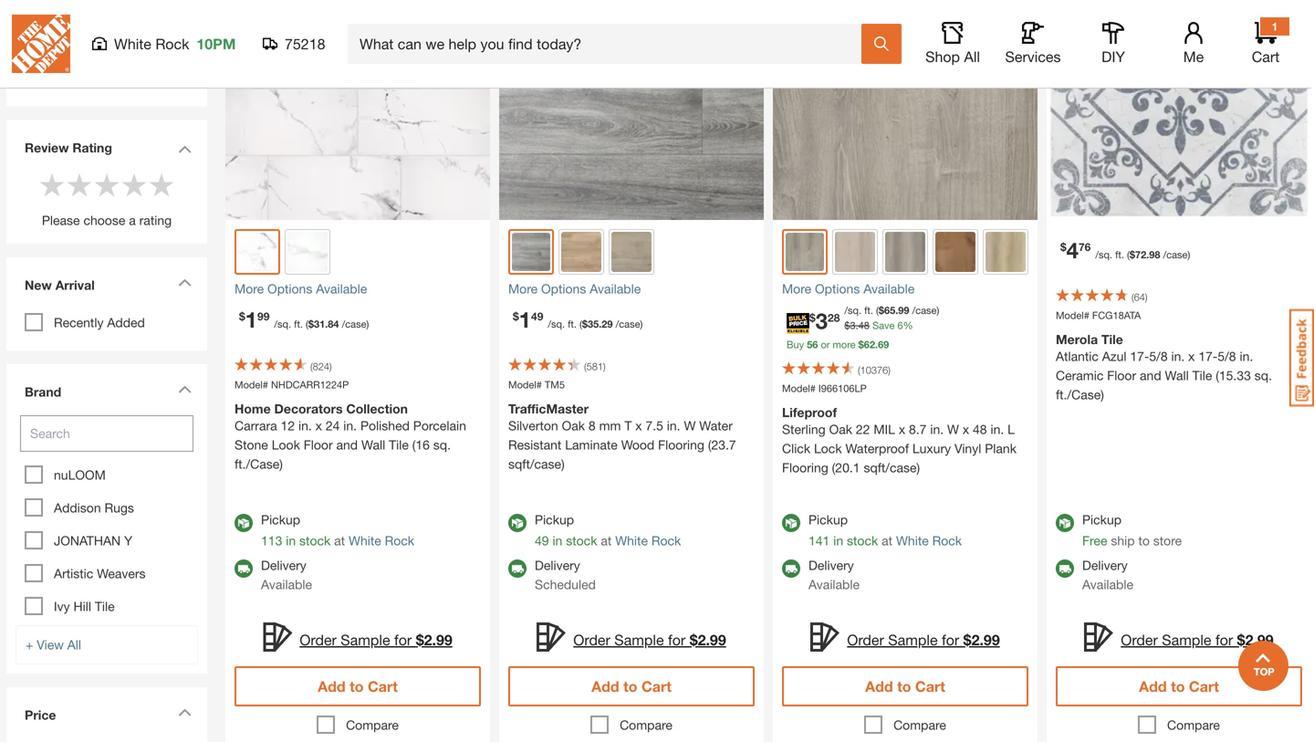 Task type: describe. For each thing, give the bounding box(es) containing it.
$ 3 28
[[810, 308, 840, 334]]

tile inside 'home decorators collection carrara 12 in. x 24 in. polished porcelain stone look floor and wall tile (16 sq. ft./case)'
[[389, 437, 409, 452]]

x inside trafficmaster silverton oak 8 mm t x 7.5 in. w water resistant laminate wood flooring (23.7 sqft/case)
[[636, 418, 642, 433]]

to inside pickup free ship to store
[[1139, 533, 1150, 548]]

0 horizontal spatial 3
[[816, 308, 828, 334]]

addison rugs
[[54, 500, 134, 515]]

atlantic azul 17-5/8 in. x 17-5/8 in. ceramic floor and wall tile (15.33 sq. ft./case) image
[[1047, 0, 1312, 220]]

31
[[314, 318, 325, 330]]

sqft/case) inside trafficmaster silverton oak 8 mm t x 7.5 in. w water resistant laminate wood flooring (23.7 sqft/case)
[[509, 457, 565, 472]]

76
[[1079, 241, 1092, 253]]

the home depot logo image
[[12, 15, 70, 73]]

porcelain
[[413, 418, 466, 433]]

artistic weavers link
[[54, 566, 146, 581]]

add to cart button for 113 in stock
[[235, 667, 481, 707]]

wood
[[622, 437, 655, 452]]

available down free on the right bottom of the page
[[1083, 577, 1134, 592]]

to for pickup 49 in stock at white rock
[[624, 678, 638, 695]]

delivery scheduled
[[535, 558, 596, 592]]

azul
[[1103, 349, 1127, 364]]

ft. for 99
[[294, 318, 303, 330]]

available for pickup image for 49 in stock
[[509, 514, 527, 532]]

buy
[[787, 339, 805, 351]]

add to cart button for 49 in stock
[[509, 667, 755, 707]]

ft. for 49
[[568, 318, 577, 330]]

order for 113 in stock
[[300, 631, 337, 649]]

more options available link for trafficmaster
[[509, 279, 755, 299]]

look
[[272, 437, 300, 452]]

oak knoll image
[[612, 232, 652, 272]]

diy button
[[1085, 22, 1143, 66]]

4
[[1067, 237, 1079, 263]]

824
[[313, 361, 330, 373]]

compare for pickup 49 in stock at white rock
[[620, 718, 673, 733]]

in for 49
[[553, 533, 563, 548]]

add to cart for 113 in stock
[[318, 678, 398, 695]]

hawks edge maple image
[[562, 232, 602, 272]]

pickup 49 in stock at white rock
[[535, 512, 681, 548]]

/sq. inside /sq. ft. ( $ 65 . 99 /case ) $ 3 . 48 save 6 % buy 56 or more $ 62 . 69
[[845, 305, 862, 316]]

sample for pickup 113 in stock at white rock
[[341, 631, 390, 649]]

75218 button
[[263, 35, 326, 53]]

t
[[625, 418, 632, 433]]

nuloom
[[54, 468, 106, 483]]

white rock link for pickup 141 in stock at white rock
[[897, 533, 962, 548]]

in. right 24
[[344, 418, 357, 433]]

at for 113 in stock
[[334, 533, 345, 548]]

to for pickup 113 in stock at white rock
[[350, 678, 364, 695]]

order sample for $ 2.99 for pickup free ship to store
[[1122, 631, 1274, 649]]

jonathan
[[54, 533, 121, 548]]

x left 8.7
[[899, 422, 906, 437]]

more for home
[[235, 281, 264, 296]]

72
[[1136, 249, 1147, 261]]

delivery for 113
[[261, 558, 307, 573]]

48 inside lifeproof sterling oak 22 mil x 8.7 in. w x 48 in. l click lock waterproof luxury vinyl plank flooring (20.1 sqft/case)
[[973, 422, 988, 437]]

(23.7
[[708, 437, 737, 452]]

silverton oak image
[[512, 233, 551, 271]]

10pm
[[197, 35, 236, 53]]

ceramic
[[1056, 368, 1104, 383]]

stock for 49 in stock
[[566, 533, 598, 548]]

2.99 for pickup 141 in stock at white rock
[[972, 631, 1001, 649]]

. up 6
[[896, 305, 899, 316]]

) down 29
[[604, 361, 606, 373]]

review rating
[[25, 140, 112, 155]]

pickup 113 in stock at white rock
[[261, 512, 415, 548]]

jonathan y link
[[54, 533, 132, 548]]

sample for pickup 141 in stock at white rock
[[889, 631, 938, 649]]

1 star symbol image from the left
[[66, 171, 93, 199]]

add for 49 in stock
[[592, 678, 620, 695]]

1 horizontal spatial eligible
[[130, 71, 171, 86]]

vinyl
[[955, 441, 982, 456]]

sq. inside merola tile atlantic azul 17-5/8 in. x 17-5/8 in. ceramic floor and wall tile (15.33 sq. ft./case)
[[1255, 368, 1273, 383]]

options for lifeproof
[[815, 281, 860, 296]]

) inside $ 4 76 /sq. ft. ( $ 72 . 98 /case )
[[1188, 249, 1191, 261]]

order sample for $ 2.99 for pickup 113 in stock at white rock
[[300, 631, 453, 649]]

caret icon image for brand
[[178, 385, 192, 394]]

for for pickup 49 in stock at white rock
[[668, 631, 686, 649]]

0 vertical spatial subscription eligible
[[25, 14, 102, 48]]

added
[[107, 315, 145, 330]]

1 5/8 from the left
[[1150, 349, 1168, 364]]

weavers
[[97, 566, 146, 581]]

pickup for 113
[[261, 512, 300, 527]]

in. down decorators at the bottom left
[[299, 418, 312, 433]]

stone
[[235, 437, 268, 452]]

white for pickup 141 in stock at white rock
[[897, 533, 929, 548]]

add for 141 in stock
[[866, 678, 894, 695]]

scheduled
[[535, 577, 596, 592]]

ivy hill tile link
[[54, 599, 115, 614]]

mil
[[874, 422, 896, 437]]

1 caret icon image from the top
[[178, 145, 192, 153]]

available shipping image for available
[[1056, 560, 1075, 578]]

me
[[1184, 48, 1205, 65]]

22
[[856, 422, 871, 437]]

/sq. for 99
[[274, 318, 291, 330]]

) down 72
[[1146, 291, 1148, 303]]

add for free
[[1140, 678, 1168, 695]]

order for free
[[1122, 631, 1159, 649]]

in for 141
[[834, 533, 844, 548]]

ship
[[1112, 533, 1136, 548]]

carrara image
[[238, 233, 277, 271]]

floor inside 'home decorators collection carrara 12 in. x 24 in. polished porcelain stone look floor and wall tile (16 sq. ft./case)'
[[304, 437, 333, 452]]

) inside $ 1 49 /sq. ft. ( $ 35 . 29 /case )
[[641, 318, 643, 330]]

cart for pickup 113 in stock at white rock
[[368, 678, 398, 695]]

delivery available for 113
[[261, 558, 312, 592]]

lifeproof
[[783, 405, 837, 420]]

tile up azul
[[1102, 332, 1124, 347]]

services button
[[1004, 22, 1063, 66]]

silverton
[[509, 418, 559, 433]]

75218
[[285, 35, 326, 53]]

84
[[328, 318, 339, 330]]

rating
[[72, 140, 112, 155]]

dusk cherry image
[[986, 232, 1026, 272]]

3 inside /sq. ft. ( $ 65 . 99 /case ) $ 3 . 48 save 6 % buy 56 or more $ 62 . 69
[[851, 320, 856, 331]]

addison rugs link
[[54, 500, 134, 515]]

/sq. ft. ( $ 65 . 99 /case ) $ 3 . 48 save 6 % buy 56 or more $ 62 . 69
[[787, 305, 940, 351]]

free
[[1083, 533, 1108, 548]]

carrara polished image
[[288, 232, 328, 272]]

+ view all link
[[16, 626, 198, 665]]

in. right 8.7
[[931, 422, 944, 437]]

fcg18ata
[[1093, 310, 1142, 321]]

order for 141 in stock
[[848, 631, 885, 649]]

1 for $ 1 99 /sq. ft. ( $ 31 . 84 /case )
[[245, 306, 258, 332]]

available for pickup image for 113 in stock
[[235, 514, 253, 532]]

model# for trafficmaster silverton oak 8 mm t x 7.5 in. w water resistant laminate wood flooring (23.7 sqft/case)
[[509, 379, 542, 391]]

wall inside merola tile atlantic azul 17-5/8 in. x 17-5/8 in. ceramic floor and wall tile (15.33 sq. ft./case)
[[1166, 368, 1190, 383]]

delivery for 141
[[809, 558, 854, 573]]

0 horizontal spatial all
[[67, 637, 81, 652]]

spring park oak image
[[835, 232, 876, 272]]

recently
[[54, 315, 104, 330]]

cart for pickup 49 in stock at white rock
[[642, 678, 672, 695]]

please
[[42, 213, 80, 228]]

carrara
[[235, 418, 277, 433]]

tm5
[[545, 379, 565, 391]]

save
[[873, 320, 895, 331]]

subscription for "subscription eligible" link to the bottom
[[54, 71, 126, 86]]

) down 69
[[889, 364, 891, 376]]

to for pickup free ship to store
[[1172, 678, 1186, 695]]

) inside /sq. ft. ( $ 65 . 99 /case ) $ 3 . 48 save 6 % buy 56 or more $ 62 . 69
[[937, 305, 940, 316]]

more options available link for home decorators collection
[[235, 279, 481, 299]]

. inside $ 1 99 /sq. ft. ( $ 31 . 84 /case )
[[325, 318, 328, 330]]

/case for 49
[[616, 318, 641, 330]]

pickup for free
[[1083, 512, 1122, 527]]

69
[[878, 339, 890, 351]]

/case for 99
[[342, 318, 367, 330]]

available down 113
[[261, 577, 312, 592]]

/sq. for 49
[[548, 318, 565, 330]]

( 581 )
[[584, 361, 606, 373]]

nhdcarr1224p
[[271, 379, 349, 391]]

sqft/case) inside lifeproof sterling oak 22 mil x 8.7 in. w x 48 in. l click lock waterproof luxury vinyl plank flooring (20.1 sqft/case)
[[864, 460, 921, 475]]

available shipping image for 141 in stock
[[783, 560, 801, 578]]

64
[[1135, 291, 1146, 303]]

laminate
[[565, 437, 618, 452]]

water
[[700, 418, 733, 433]]

artistic
[[54, 566, 93, 581]]

collection
[[346, 401, 408, 416]]

available up 29
[[590, 281, 641, 296]]

compare for pickup 113 in stock at white rock
[[346, 718, 399, 733]]

home decorators collection carrara 12 in. x 24 in. polished porcelain stone look floor and wall tile (16 sq. ft./case)
[[235, 401, 466, 472]]

8.7
[[909, 422, 927, 437]]

artistic weavers
[[54, 566, 146, 581]]

lifeproof sterling oak 22 mil x 8.7 in. w x 48 in. l click lock waterproof luxury vinyl plank flooring (20.1 sqft/case)
[[783, 405, 1017, 475]]

more
[[833, 339, 856, 351]]

w inside trafficmaster silverton oak 8 mm t x 7.5 in. w water resistant laminate wood flooring (23.7 sqft/case)
[[684, 418, 696, 433]]

for for pickup free ship to store
[[1216, 631, 1234, 649]]

view
[[37, 637, 64, 652]]

99 inside $ 1 99 /sq. ft. ( $ 31 . 84 /case )
[[258, 310, 270, 323]]

x inside merola tile atlantic azul 17-5/8 in. x 17-5/8 in. ceramic floor and wall tile (15.33 sq. ft./case)
[[1189, 349, 1196, 364]]

$ inside $ 3 28
[[810, 311, 816, 324]]

delivery available for free
[[1083, 558, 1134, 592]]

add for 113 in stock
[[318, 678, 346, 695]]

add to cart for 49 in stock
[[592, 678, 672, 695]]

/case inside /sq. ft. ( $ 65 . 99 /case ) $ 3 . 48 save 6 % buy 56 or more $ 62 . 69
[[913, 305, 937, 316]]

white rock 10pm
[[114, 35, 236, 53]]

all inside button
[[965, 48, 981, 65]]

rock for pickup 141 in stock at white rock
[[933, 533, 962, 548]]

ft./case) inside 'home decorators collection carrara 12 in. x 24 in. polished porcelain stone look floor and wall tile (16 sq. ft./case)'
[[235, 457, 283, 472]]

( 64 )
[[1132, 291, 1148, 303]]

28
[[828, 311, 840, 324]]

click
[[783, 441, 811, 456]]

compare for pickup free ship to store
[[1168, 718, 1221, 733]]

in for 113
[[286, 533, 296, 548]]

options for home
[[268, 281, 313, 296]]

flooring inside lifeproof sterling oak 22 mil x 8.7 in. w x 48 in. l click lock waterproof luxury vinyl plank flooring (20.1 sqft/case)
[[783, 460, 829, 475]]

lock
[[814, 441, 842, 456]]

581
[[587, 361, 604, 373]]



Task type: vqa. For each thing, say whether or not it's contained in the screenshot.
Review
yes



Task type: locate. For each thing, give the bounding box(es) containing it.
0 horizontal spatial at
[[334, 533, 345, 548]]

sqft/case) down resistant
[[509, 457, 565, 472]]

2 available shipping image from the left
[[783, 560, 801, 578]]

1 horizontal spatial sqft/case)
[[864, 460, 921, 475]]

merola
[[1056, 332, 1099, 347]]

ft. for 76
[[1116, 249, 1125, 261]]

floor inside merola tile atlantic azul 17-5/8 in. x 17-5/8 in. ceramic floor and wall tile (15.33 sq. ft./case)
[[1108, 368, 1137, 383]]

more down silverton oak icon
[[509, 281, 538, 296]]

3 star symbol image from the left
[[121, 171, 148, 199]]

1 horizontal spatial stock
[[566, 533, 598, 548]]

1 add to cart button from the left
[[235, 667, 481, 707]]

6
[[898, 320, 904, 331]]

rugs
[[105, 500, 134, 515]]

model# tm5
[[509, 379, 565, 391]]

0 vertical spatial eligible
[[25, 33, 69, 48]]

2 at from the left
[[601, 533, 612, 548]]

1 up model# tm5
[[519, 306, 531, 332]]

1 horizontal spatial 3
[[851, 320, 856, 331]]

0 horizontal spatial available shipping image
[[509, 560, 527, 578]]

ft./case) down "ceramic"
[[1056, 387, 1105, 402]]

3 in from the left
[[834, 533, 844, 548]]

. right 28
[[856, 320, 859, 331]]

(15.33
[[1216, 368, 1252, 383]]

5/8 right azul
[[1150, 349, 1168, 364]]

/sq. inside $ 1 49 /sq. ft. ( $ 35 . 29 /case )
[[548, 318, 565, 330]]

1 horizontal spatial in
[[553, 533, 563, 548]]

29
[[602, 318, 613, 330]]

order sample for $ 2.99
[[300, 631, 453, 649], [574, 631, 727, 649], [848, 631, 1001, 649], [1122, 631, 1274, 649]]

48
[[859, 320, 870, 331], [973, 422, 988, 437]]

tile left (16
[[389, 437, 409, 452]]

ft. inside /sq. ft. ( $ 65 . 99 /case ) $ 3 . 48 save 6 % buy 56 or more $ 62 . 69
[[865, 305, 874, 316]]

at for 49 in stock
[[601, 533, 612, 548]]

wall
[[1166, 368, 1190, 383], [362, 437, 386, 452]]

in. right 7.5
[[667, 418, 681, 433]]

1 2.99 from the left
[[424, 631, 453, 649]]

available up "65"
[[864, 281, 915, 296]]

cart for pickup free ship to store
[[1190, 678, 1220, 695]]

7.5
[[646, 418, 664, 433]]

2 add from the left
[[592, 678, 620, 695]]

$
[[1061, 241, 1067, 253], [1130, 249, 1136, 261], [879, 305, 885, 316], [239, 310, 245, 323], [513, 310, 519, 323], [810, 311, 816, 324], [309, 318, 314, 330], [582, 318, 588, 330], [845, 320, 851, 331], [859, 339, 865, 351], [416, 631, 424, 649], [690, 631, 698, 649], [964, 631, 972, 649], [1238, 631, 1246, 649]]

( 824 )
[[310, 361, 332, 373]]

and inside merola tile atlantic azul 17-5/8 in. x 17-5/8 in. ceramic floor and wall tile (15.33 sq. ft./case)
[[1140, 368, 1162, 383]]

99
[[899, 305, 910, 316], [258, 310, 270, 323]]

0 horizontal spatial stock
[[300, 533, 331, 548]]

1 stock from the left
[[300, 533, 331, 548]]

2 5/8 from the left
[[1218, 349, 1237, 364]]

1 add from the left
[[318, 678, 346, 695]]

1 white rock link from the left
[[349, 533, 415, 548]]

pickup up 113
[[261, 512, 300, 527]]

w left the water
[[684, 418, 696, 433]]

more for lifeproof
[[783, 281, 812, 296]]

floor down 24
[[304, 437, 333, 452]]

in. right azul
[[1172, 349, 1186, 364]]

3 right 28
[[851, 320, 856, 331]]

3 caret icon image from the top
[[178, 385, 192, 394]]

0 horizontal spatial in
[[286, 533, 296, 548]]

2 star symbol image from the left
[[93, 171, 121, 199]]

1 horizontal spatial flooring
[[783, 460, 829, 475]]

delivery
[[261, 558, 307, 573], [535, 558, 581, 573], [809, 558, 854, 573], [1083, 558, 1128, 573]]

2 add to cart from the left
[[592, 678, 672, 695]]

3 2.99 from the left
[[972, 631, 1001, 649]]

flooring
[[658, 437, 705, 452], [783, 460, 829, 475]]

sterling
[[783, 422, 826, 437]]

more options available up $ 1 99 /sq. ft. ( $ 31 . 84 /case )
[[235, 281, 367, 296]]

delivery available down 141
[[809, 558, 860, 592]]

model# for lifeproof sterling oak 22 mil x 8.7 in. w x 48 in. l click lock waterproof luxury vinyl plank flooring (20.1 sqft/case)
[[783, 383, 816, 394]]

2 horizontal spatial stock
[[847, 533, 879, 548]]

1 right me button
[[1273, 20, 1279, 33]]

choose
[[84, 213, 125, 228]]

wall inside 'home decorators collection carrara 12 in. x 24 in. polished porcelain stone look floor and wall tile (16 sq. ft./case)'
[[362, 437, 386, 452]]

2 horizontal spatial in
[[834, 533, 844, 548]]

1 order from the left
[[300, 631, 337, 649]]

3 more options available from the left
[[783, 281, 915, 296]]

pickup for 141
[[809, 512, 848, 527]]

2 order sample for $ 2.99 from the left
[[574, 631, 727, 649]]

star symbol image up "a"
[[121, 171, 148, 199]]

ft. inside $ 1 99 /sq. ft. ( $ 31 . 84 /case )
[[294, 318, 303, 330]]

oak for lifeproof
[[830, 422, 853, 437]]

1 in from the left
[[286, 533, 296, 548]]

white rock link
[[349, 533, 415, 548], [616, 533, 681, 548], [897, 533, 962, 548]]

in. up (15.33
[[1240, 349, 1254, 364]]

trafficmaster
[[509, 401, 589, 416]]

0 horizontal spatial 5/8
[[1150, 349, 1168, 364]]

white for pickup 113 in stock at white rock
[[349, 533, 381, 548]]

/case inside $ 1 99 /sq. ft. ( $ 31 . 84 /case )
[[342, 318, 367, 330]]

. inside $ 1 49 /sq. ft. ( $ 35 . 29 /case )
[[599, 318, 602, 330]]

flooring inside trafficmaster silverton oak 8 mm t x 7.5 in. w water resistant laminate wood flooring (23.7 sqft/case)
[[658, 437, 705, 452]]

y
[[124, 533, 132, 548]]

2 order from the left
[[574, 631, 611, 649]]

3 stock from the left
[[847, 533, 879, 548]]

2 available for pickup image from the left
[[783, 514, 801, 532]]

2.99 for pickup 113 in stock at white rock
[[424, 631, 453, 649]]

add to cart for 141 in stock
[[866, 678, 946, 695]]

available for pickup image
[[509, 514, 527, 532], [783, 514, 801, 532]]

available for pickup image down click
[[783, 514, 801, 532]]

1 horizontal spatial sq.
[[1255, 368, 1273, 383]]

add
[[318, 678, 346, 695], [592, 678, 620, 695], [866, 678, 894, 695], [1140, 678, 1168, 695]]

3 for from the left
[[942, 631, 960, 649]]

more options available for home
[[235, 281, 367, 296]]

1 star symbol image from the left
[[38, 171, 66, 199]]

at inside pickup 113 in stock at white rock
[[334, 533, 345, 548]]

3 order sample for $ 2.99 from the left
[[848, 631, 1001, 649]]

3 pickup from the left
[[809, 512, 848, 527]]

. up 581
[[599, 318, 602, 330]]

cart
[[1253, 48, 1280, 65], [368, 678, 398, 695], [642, 678, 672, 695], [916, 678, 946, 695], [1190, 678, 1220, 695]]

1 vertical spatial floor
[[304, 437, 333, 452]]

%
[[904, 320, 914, 331]]

99 inside /sq. ft. ( $ 65 . 99 /case ) $ 3 . 48 save 6 % buy 56 or more $ 62 . 69
[[899, 305, 910, 316]]

1 delivery available from the left
[[261, 558, 312, 592]]

ivy
[[54, 599, 70, 614]]

2 horizontal spatial delivery available
[[1083, 558, 1134, 592]]

1 horizontal spatial 1
[[519, 306, 531, 332]]

. down save
[[876, 339, 878, 351]]

0 horizontal spatial options
[[268, 281, 313, 296]]

0 horizontal spatial white rock link
[[349, 533, 415, 548]]

delivery down 141
[[809, 558, 854, 573]]

3 delivery available from the left
[[1083, 558, 1134, 592]]

0 vertical spatial ft./case)
[[1056, 387, 1105, 402]]

1 vertical spatial subscription eligible
[[54, 71, 171, 86]]

2 17- from the left
[[1199, 349, 1218, 364]]

order sample for $ 2.99 for pickup 141 in stock at white rock
[[848, 631, 1001, 649]]

) right '98'
[[1188, 249, 1191, 261]]

options up 28
[[815, 281, 860, 296]]

1 available shipping image from the left
[[509, 560, 527, 578]]

2 more options available link from the left
[[509, 279, 755, 299]]

more for trafficmaster
[[509, 281, 538, 296]]

more options available for lifeproof
[[783, 281, 915, 296]]

delivery up scheduled
[[535, 558, 581, 573]]

4 add to cart from the left
[[1140, 678, 1220, 695]]

rock inside pickup 141 in stock at white rock
[[933, 533, 962, 548]]

0 horizontal spatial and
[[336, 437, 358, 452]]

w up vinyl
[[948, 422, 960, 437]]

stock right 141
[[847, 533, 879, 548]]

delivery for free
[[1083, 558, 1128, 573]]

) inside $ 1 99 /sq. ft. ( $ 31 . 84 /case )
[[367, 318, 369, 330]]

available shipping image for 113 in stock
[[235, 560, 253, 578]]

0 vertical spatial sq.
[[1255, 368, 1273, 383]]

2 white rock link from the left
[[616, 533, 681, 548]]

1 vertical spatial flooring
[[783, 460, 829, 475]]

pickup up delivery scheduled
[[535, 512, 574, 527]]

or
[[821, 339, 830, 351]]

2 add to cart button from the left
[[509, 667, 755, 707]]

1 horizontal spatial w
[[948, 422, 960, 437]]

new
[[25, 278, 52, 293]]

pickup inside pickup 113 in stock at white rock
[[261, 512, 300, 527]]

oak inside lifeproof sterling oak 22 mil x 8.7 in. w x 48 in. l click lock waterproof luxury vinyl plank flooring (20.1 sqft/case)
[[830, 422, 853, 437]]

available for pickup image down resistant
[[509, 514, 527, 532]]

4 sample from the left
[[1163, 631, 1212, 649]]

/case inside $ 4 76 /sq. ft. ( $ 72 . 98 /case )
[[1164, 249, 1188, 261]]

0 horizontal spatial flooring
[[658, 437, 705, 452]]

3 add to cart button from the left
[[783, 667, 1029, 707]]

1 horizontal spatial available for pickup image
[[1056, 514, 1075, 532]]

star symbol image up please choose a rating
[[93, 171, 121, 199]]

star symbol image up "please"
[[38, 171, 66, 199]]

/sq. left 35
[[548, 318, 565, 330]]

0 horizontal spatial available for pickup image
[[235, 514, 253, 532]]

ft. left 72
[[1116, 249, 1125, 261]]

.
[[1147, 249, 1150, 261], [896, 305, 899, 316], [325, 318, 328, 330], [599, 318, 602, 330], [856, 320, 859, 331], [876, 339, 878, 351]]

1 for cart 1
[[1273, 20, 1279, 33]]

4 add to cart button from the left
[[1056, 667, 1303, 707]]

+
[[26, 637, 33, 652]]

trail oak image
[[936, 232, 976, 272]]

( inside $ 4 76 /sq. ft. ( $ 72 . 98 /case )
[[1128, 249, 1130, 261]]

3 sample from the left
[[889, 631, 938, 649]]

2 horizontal spatial more options available
[[783, 281, 915, 296]]

sqft/case)
[[509, 457, 565, 472], [864, 460, 921, 475]]

sqft/case) down waterproof
[[864, 460, 921, 475]]

2 horizontal spatial white rock link
[[897, 533, 962, 548]]

(20.1
[[832, 460, 861, 475]]

1 for from the left
[[394, 631, 412, 649]]

price link
[[16, 697, 198, 739]]

in. inside trafficmaster silverton oak 8 mm t x 7.5 in. w water resistant laminate wood flooring (23.7 sqft/case)
[[667, 418, 681, 433]]

3 add from the left
[[866, 678, 894, 695]]

rock inside pickup 49 in stock at white rock
[[652, 533, 681, 548]]

nuloom link
[[54, 468, 106, 483]]

rock inside pickup 113 in stock at white rock
[[385, 533, 415, 548]]

brand link
[[16, 373, 198, 415]]

white rock link for pickup 113 in stock at white rock
[[349, 533, 415, 548]]

3 more options available link from the left
[[783, 279, 1029, 299]]

48 inside /sq. ft. ( $ 65 . 99 /case ) $ 3 . 48 save 6 % buy 56 or more $ 62 . 69
[[859, 320, 870, 331]]

white inside pickup 49 in stock at white rock
[[616, 533, 648, 548]]

1 horizontal spatial more options available link
[[509, 279, 755, 299]]

star symbol image
[[66, 171, 93, 199], [93, 171, 121, 199], [121, 171, 148, 199]]

pickup inside pickup 141 in stock at white rock
[[809, 512, 848, 527]]

w inside lifeproof sterling oak 22 mil x 8.7 in. w x 48 in. l click lock waterproof luxury vinyl plank flooring (20.1 sqft/case)
[[948, 422, 960, 437]]

inman lake oak image
[[886, 232, 926, 272]]

in inside pickup 141 in stock at white rock
[[834, 533, 844, 548]]

trafficmaster silverton oak 8 mm t x 7.5 in. w water resistant laminate wood flooring (23.7 sqft/case)
[[509, 401, 737, 472]]

/sq. right 76
[[1096, 249, 1113, 261]]

1 options from the left
[[268, 281, 313, 296]]

49 left 35
[[531, 310, 544, 323]]

4 add from the left
[[1140, 678, 1168, 695]]

0 horizontal spatial delivery available
[[261, 558, 312, 592]]

and down fcg18ata
[[1140, 368, 1162, 383]]

0 horizontal spatial 99
[[258, 310, 270, 323]]

2 more from the left
[[509, 281, 538, 296]]

3 up or
[[816, 308, 828, 334]]

2 horizontal spatial options
[[815, 281, 860, 296]]

services
[[1006, 48, 1062, 65]]

available down 141
[[809, 577, 860, 592]]

0 vertical spatial all
[[965, 48, 981, 65]]

1 vertical spatial subscription
[[54, 71, 126, 86]]

flooring down click
[[783, 460, 829, 475]]

cart 1
[[1253, 20, 1280, 65]]

delivery for 49
[[535, 558, 581, 573]]

more options available link up "65"
[[783, 279, 1029, 299]]

pickup inside pickup 49 in stock at white rock
[[535, 512, 574, 527]]

hill
[[74, 599, 91, 614]]

pickup up free on the right bottom of the page
[[1083, 512, 1122, 527]]

/sq. for 76
[[1096, 249, 1113, 261]]

1 horizontal spatial oak
[[830, 422, 853, 437]]

0 vertical spatial flooring
[[658, 437, 705, 452]]

4 pickup from the left
[[1083, 512, 1122, 527]]

star symbol image
[[38, 171, 66, 199], [148, 171, 175, 199]]

0 horizontal spatial 48
[[859, 320, 870, 331]]

1 sample from the left
[[341, 631, 390, 649]]

sample for pickup 49 in stock at white rock
[[615, 631, 664, 649]]

2.99 for pickup free ship to store
[[1246, 631, 1274, 649]]

1 horizontal spatial available shipping image
[[783, 560, 801, 578]]

cart for pickup 141 in stock at white rock
[[916, 678, 946, 695]]

subscription for the top "subscription eligible" link
[[25, 14, 102, 29]]

1 order sample for $ 2.99 from the left
[[300, 631, 453, 649]]

available shipping image
[[235, 560, 253, 578], [783, 560, 801, 578]]

order sample for $ 2.99 for pickup 49 in stock at white rock
[[574, 631, 727, 649]]

and down 24
[[336, 437, 358, 452]]

1 horizontal spatial more options available
[[509, 281, 641, 296]]

1 available shipping image from the left
[[235, 560, 253, 578]]

1 horizontal spatial white rock link
[[616, 533, 681, 548]]

5/8 up (15.33
[[1218, 349, 1237, 364]]

available for pickup image for 141 in stock
[[783, 514, 801, 532]]

review rating link
[[25, 138, 143, 158]]

stock inside pickup 113 in stock at white rock
[[300, 533, 331, 548]]

(
[[1128, 249, 1130, 261], [1132, 291, 1135, 303], [877, 305, 879, 316], [306, 318, 309, 330], [580, 318, 582, 330], [310, 361, 313, 373], [584, 361, 587, 373], [858, 364, 861, 376]]

4 for from the left
[[1216, 631, 1234, 649]]

pickup 141 in stock at white rock
[[809, 512, 962, 548]]

2 horizontal spatial at
[[882, 533, 893, 548]]

available shipping image for scheduled
[[509, 560, 527, 578]]

( inside /sq. ft. ( $ 65 . 99 /case ) $ 3 . 48 save 6 % buy 56 or more $ 62 . 69
[[877, 305, 879, 316]]

2 pickup from the left
[[535, 512, 574, 527]]

ft. left 35
[[568, 318, 577, 330]]

shop all
[[926, 48, 981, 65]]

in
[[286, 533, 296, 548], [553, 533, 563, 548], [834, 533, 844, 548]]

available shipping image
[[509, 560, 527, 578], [1056, 560, 1075, 578]]

0 horizontal spatial floor
[[304, 437, 333, 452]]

1 horizontal spatial more
[[509, 281, 538, 296]]

and
[[1140, 368, 1162, 383], [336, 437, 358, 452]]

1 horizontal spatial wall
[[1166, 368, 1190, 383]]

wall down polished
[[362, 437, 386, 452]]

recently added
[[54, 315, 145, 330]]

+ view all
[[26, 637, 81, 652]]

1 down carrara icon
[[245, 306, 258, 332]]

stock inside pickup 49 in stock at white rock
[[566, 533, 598, 548]]

subscription eligible link
[[16, 3, 198, 64], [54, 71, 171, 86]]

1 horizontal spatial delivery available
[[809, 558, 860, 592]]

ft. inside $ 1 49 /sq. ft. ( $ 35 . 29 /case )
[[568, 318, 577, 330]]

caret icon image inside brand link
[[178, 385, 192, 394]]

1 horizontal spatial star symbol image
[[148, 171, 175, 199]]

at inside pickup 49 in stock at white rock
[[601, 533, 612, 548]]

1 vertical spatial eligible
[[130, 71, 171, 86]]

order for 49 in stock
[[574, 631, 611, 649]]

0 horizontal spatial available for pickup image
[[509, 514, 527, 532]]

1 inside cart 1
[[1273, 20, 1279, 33]]

new arrival
[[25, 278, 95, 293]]

2 more options available from the left
[[509, 281, 641, 296]]

pickup inside pickup free ship to store
[[1083, 512, 1122, 527]]

delivery down 113
[[261, 558, 307, 573]]

4 order sample for $ 2.99 from the left
[[1122, 631, 1274, 649]]

0 horizontal spatial 1
[[245, 306, 258, 332]]

1 vertical spatial and
[[336, 437, 358, 452]]

options up $ 1 99 /sq. ft. ( $ 31 . 84 /case )
[[268, 281, 313, 296]]

2 stock from the left
[[566, 533, 598, 548]]

1 for $ 1 49 /sq. ft. ( $ 35 . 29 /case )
[[519, 306, 531, 332]]

141
[[809, 533, 830, 548]]

in inside pickup 113 in stock at white rock
[[286, 533, 296, 548]]

3 compare from the left
[[894, 718, 947, 733]]

in right 141
[[834, 533, 844, 548]]

1 horizontal spatial all
[[965, 48, 981, 65]]

3
[[816, 308, 828, 334], [851, 320, 856, 331]]

1 at from the left
[[334, 533, 345, 548]]

stock for 141 in stock
[[847, 533, 879, 548]]

more
[[235, 281, 264, 296], [509, 281, 538, 296], [783, 281, 812, 296]]

at for 141 in stock
[[882, 533, 893, 548]]

eligible inside the subscription eligible
[[25, 33, 69, 48]]

ft. inside $ 4 76 /sq. ft. ( $ 72 . 98 /case )
[[1116, 249, 1125, 261]]

floor down azul
[[1108, 368, 1137, 383]]

oak for trafficmaster
[[562, 418, 585, 433]]

model# up 'lifeproof'
[[783, 383, 816, 394]]

delivery inside delivery scheduled
[[535, 558, 581, 573]]

0 horizontal spatial eligible
[[25, 33, 69, 48]]

feedback link image
[[1290, 309, 1315, 407]]

stock inside pickup 141 in stock at white rock
[[847, 533, 879, 548]]

3 more from the left
[[783, 281, 812, 296]]

2 for from the left
[[668, 631, 686, 649]]

all right shop
[[965, 48, 981, 65]]

white rock link for pickup 49 in stock at white rock
[[616, 533, 681, 548]]

model# for home decorators collection carrara 12 in. x 24 in. polished porcelain stone look floor and wall tile (16 sq. ft./case)
[[235, 379, 268, 391]]

decorators
[[274, 401, 343, 416]]

tile right the hill
[[95, 599, 115, 614]]

sq. inside 'home decorators collection carrara 12 in. x 24 in. polished porcelain stone look floor and wall tile (16 sq. ft./case)'
[[434, 437, 451, 452]]

1 vertical spatial subscription eligible link
[[54, 71, 171, 86]]

1 compare from the left
[[346, 718, 399, 733]]

) right 84
[[367, 318, 369, 330]]

1 horizontal spatial 99
[[899, 305, 910, 316]]

2 in from the left
[[553, 533, 563, 548]]

add to cart button for 141 in stock
[[783, 667, 1029, 707]]

2 available for pickup image from the left
[[1056, 514, 1075, 532]]

flooring down 7.5
[[658, 437, 705, 452]]

2 star symbol image from the left
[[148, 171, 175, 199]]

4 2.99 from the left
[[1246, 631, 1274, 649]]

1 vertical spatial 49
[[535, 533, 549, 548]]

caret icon image
[[178, 145, 192, 153], [178, 279, 192, 287], [178, 385, 192, 394], [178, 709, 192, 717]]

compare for pickup 141 in stock at white rock
[[894, 718, 947, 733]]

w
[[684, 418, 696, 433], [948, 422, 960, 437]]

10376
[[861, 364, 889, 376]]

/sq. left the 31
[[274, 318, 291, 330]]

3 order from the left
[[848, 631, 885, 649]]

/case inside $ 1 49 /sq. ft. ( $ 35 . 29 /case )
[[616, 318, 641, 330]]

4 order from the left
[[1122, 631, 1159, 649]]

luxury
[[913, 441, 952, 456]]

0 horizontal spatial oak
[[562, 418, 585, 433]]

2 options from the left
[[542, 281, 587, 296]]

49 inside $ 1 49 /sq. ft. ( $ 35 . 29 /case )
[[531, 310, 544, 323]]

0 vertical spatial and
[[1140, 368, 1162, 383]]

1 available for pickup image from the left
[[235, 514, 253, 532]]

to for pickup 141 in stock at white rock
[[898, 678, 912, 695]]

options for trafficmaster
[[542, 281, 587, 296]]

0 vertical spatial 49
[[531, 310, 544, 323]]

1 available for pickup image from the left
[[509, 514, 527, 532]]

more options available for trafficmaster
[[509, 281, 641, 296]]

49 inside pickup 49 in stock at white rock
[[535, 533, 549, 548]]

rock for pickup 49 in stock at white rock
[[652, 533, 681, 548]]

0 horizontal spatial w
[[684, 418, 696, 433]]

0 vertical spatial floor
[[1108, 368, 1137, 383]]

1 more options available from the left
[[235, 281, 367, 296]]

48 up vinyl
[[973, 422, 988, 437]]

0 horizontal spatial sqft/case)
[[509, 457, 565, 472]]

2 horizontal spatial more options available link
[[783, 279, 1029, 299]]

ft. left the 31
[[294, 318, 303, 330]]

0 horizontal spatial more
[[235, 281, 264, 296]]

) up nhdcarr1224p
[[330, 361, 332, 373]]

in up delivery scheduled
[[553, 533, 563, 548]]

0 horizontal spatial 17-
[[1131, 349, 1150, 364]]

2 compare from the left
[[620, 718, 673, 733]]

1 more options available link from the left
[[235, 279, 481, 299]]

tile left (15.33
[[1193, 368, 1213, 383]]

1 horizontal spatial ft./case)
[[1056, 387, 1105, 402]]

Search text field
[[20, 415, 194, 452]]

3 white rock link from the left
[[897, 533, 962, 548]]

ivy hill tile
[[54, 599, 115, 614]]

2 caret icon image from the top
[[178, 279, 192, 287]]

0 horizontal spatial sq.
[[434, 437, 451, 452]]

more options available link up 84
[[235, 279, 481, 299]]

) right "65"
[[937, 305, 940, 316]]

carrara 12 in. x 24 in. polished porcelain stone look floor and wall tile (16 sq. ft./case) image
[[226, 0, 490, 220]]

1 vertical spatial all
[[67, 637, 81, 652]]

0 horizontal spatial star symbol image
[[38, 171, 66, 199]]

$ 1 99 /sq. ft. ( $ 31 . 84 /case )
[[239, 306, 369, 332]]

( inside $ 1 49 /sq. ft. ( $ 35 . 29 /case )
[[580, 318, 582, 330]]

pickup free ship to store
[[1083, 512, 1183, 548]]

/sq. inside $ 1 99 /sq. ft. ( $ 31 . 84 /case )
[[274, 318, 291, 330]]

4 compare from the left
[[1168, 718, 1221, 733]]

options up $ 1 49 /sq. ft. ( $ 35 . 29 /case )
[[542, 281, 587, 296]]

/case up %
[[913, 305, 937, 316]]

1 horizontal spatial options
[[542, 281, 587, 296]]

3 options from the left
[[815, 281, 860, 296]]

star symbol image up rating
[[148, 171, 175, 199]]

. up ( 64 )
[[1147, 249, 1150, 261]]

0 horizontal spatial more options available
[[235, 281, 367, 296]]

polished
[[361, 418, 410, 433]]

0 vertical spatial wall
[[1166, 368, 1190, 383]]

all right view
[[67, 637, 81, 652]]

( 10376 )
[[858, 364, 891, 376]]

for for pickup 113 in stock at white rock
[[394, 631, 412, 649]]

available up 84
[[316, 281, 367, 296]]

49 up delivery scheduled
[[535, 533, 549, 548]]

at inside pickup 141 in stock at white rock
[[882, 533, 893, 548]]

1 vertical spatial sq.
[[434, 437, 451, 452]]

1 vertical spatial wall
[[362, 437, 386, 452]]

1 horizontal spatial available for pickup image
[[783, 514, 801, 532]]

2 horizontal spatial 1
[[1273, 20, 1279, 33]]

model# left tm5
[[509, 379, 542, 391]]

ft./case)
[[1056, 387, 1105, 402], [235, 457, 283, 472]]

1 vertical spatial 48
[[973, 422, 988, 437]]

/case right 84
[[342, 318, 367, 330]]

in inside pickup 49 in stock at white rock
[[553, 533, 563, 548]]

mm
[[600, 418, 621, 433]]

sample for pickup free ship to store
[[1163, 631, 1212, 649]]

delivery available for 141
[[809, 558, 860, 592]]

oak inside trafficmaster silverton oak 8 mm t x 7.5 in. w water resistant laminate wood flooring (23.7 sqft/case)
[[562, 418, 585, 433]]

caret icon image inside the price "link"
[[178, 709, 192, 717]]

4 delivery from the left
[[1083, 558, 1128, 573]]

x up vinyl
[[963, 422, 970, 437]]

add to cart button for free
[[1056, 667, 1303, 707]]

waterproof
[[846, 441, 909, 456]]

x
[[1189, 349, 1196, 364], [316, 418, 322, 433], [636, 418, 642, 433], [899, 422, 906, 437], [963, 422, 970, 437]]

2 horizontal spatial more
[[783, 281, 812, 296]]

and inside 'home decorators collection carrara 12 in. x 24 in. polished porcelain stone look floor and wall tile (16 sq. ft./case)'
[[336, 437, 358, 452]]

pickup up 141
[[809, 512, 848, 527]]

white inside pickup 113 in stock at white rock
[[349, 533, 381, 548]]

/sq. inside $ 4 76 /sq. ft. ( $ 72 . 98 /case )
[[1096, 249, 1113, 261]]

ft./case) inside merola tile atlantic azul 17-5/8 in. x 17-5/8 in. ceramic floor and wall tile (15.33 sq. ft./case)
[[1056, 387, 1105, 402]]

)
[[1188, 249, 1191, 261], [1146, 291, 1148, 303], [937, 305, 940, 316], [367, 318, 369, 330], [641, 318, 643, 330], [330, 361, 332, 373], [604, 361, 606, 373], [889, 364, 891, 376]]

subscription inside "subscription eligible" link
[[25, 14, 102, 29]]

0 horizontal spatial ft./case)
[[235, 457, 283, 472]]

. inside $ 4 76 /sq. ft. ( $ 72 . 98 /case )
[[1147, 249, 1150, 261]]

2 2.99 from the left
[[698, 631, 727, 649]]

caret icon image inside "new arrival" link
[[178, 279, 192, 287]]

sterling oak image
[[786, 233, 825, 271]]

store
[[1154, 533, 1183, 548]]

1 delivery from the left
[[261, 558, 307, 573]]

1 horizontal spatial available shipping image
[[1056, 560, 1075, 578]]

eligible
[[25, 33, 69, 48], [130, 71, 171, 86]]

1 more from the left
[[235, 281, 264, 296]]

1 horizontal spatial at
[[601, 533, 612, 548]]

1 vertical spatial ft./case)
[[235, 457, 283, 472]]

in. left l
[[991, 422, 1005, 437]]

more options available
[[235, 281, 367, 296], [509, 281, 641, 296], [783, 281, 915, 296]]

caret icon image for price
[[178, 709, 192, 717]]

model# up merola
[[1056, 310, 1090, 321]]

more down 'sterling oak' icon
[[783, 281, 812, 296]]

1 horizontal spatial 5/8
[[1218, 349, 1237, 364]]

rock for pickup 113 in stock at white rock
[[385, 533, 415, 548]]

new arrival link
[[16, 267, 198, 309]]

17- right azul
[[1131, 349, 1150, 364]]

1 add to cart from the left
[[318, 678, 398, 695]]

( inside $ 1 99 /sq. ft. ( $ 31 . 84 /case )
[[306, 318, 309, 330]]

floor
[[1108, 368, 1137, 383], [304, 437, 333, 452]]

2 available shipping image from the left
[[1056, 560, 1075, 578]]

2.99 for pickup 49 in stock at white rock
[[698, 631, 727, 649]]

113
[[261, 533, 282, 548]]

available for pickup image for free
[[1056, 514, 1075, 532]]

white inside pickup 141 in stock at white rock
[[897, 533, 929, 548]]

white for pickup 49 in stock at white rock
[[616, 533, 648, 548]]

pickup for 49
[[535, 512, 574, 527]]

sq. right (15.33
[[1255, 368, 1273, 383]]

) right 29
[[641, 318, 643, 330]]

3 delivery from the left
[[809, 558, 854, 573]]

0 vertical spatial 48
[[859, 320, 870, 331]]

1 horizontal spatial and
[[1140, 368, 1162, 383]]

sq. down porcelain
[[434, 437, 451, 452]]

2 delivery from the left
[[535, 558, 581, 573]]

17- up (15.33
[[1199, 349, 1218, 364]]

delivery available down 113
[[261, 558, 312, 592]]

35
[[588, 318, 599, 330]]

sterling oak 22 mil x 8.7 in. w x 48 in. l click lock waterproof luxury vinyl plank flooring (20.1 sqft/case) image
[[773, 0, 1038, 220]]

all
[[965, 48, 981, 65], [67, 637, 81, 652]]

1 17- from the left
[[1131, 349, 1150, 364]]

1 pickup from the left
[[261, 512, 300, 527]]

x inside 'home decorators collection carrara 12 in. x 24 in. polished porcelain stone look floor and wall tile (16 sq. ft./case)'
[[316, 418, 322, 433]]

0 horizontal spatial wall
[[362, 437, 386, 452]]

0 vertical spatial subscription eligible link
[[16, 3, 198, 64]]

more options available link for lifeproof
[[783, 279, 1029, 299]]

star symbol image down the review rating link
[[66, 171, 93, 199]]

delivery available down free on the right bottom of the page
[[1083, 558, 1134, 592]]

What can we help you find today? search field
[[360, 25, 861, 63]]

4 caret icon image from the top
[[178, 709, 192, 717]]

$ 4 76 /sq. ft. ( $ 72 . 98 /case )
[[1061, 237, 1191, 263]]

stock up delivery scheduled
[[566, 533, 598, 548]]

available
[[316, 281, 367, 296], [590, 281, 641, 296], [864, 281, 915, 296], [261, 577, 312, 592], [809, 577, 860, 592], [1083, 577, 1134, 592]]

0 vertical spatial subscription
[[25, 14, 102, 29]]

add to cart for free
[[1140, 678, 1220, 695]]

for for pickup 141 in stock at white rock
[[942, 631, 960, 649]]

2 sample from the left
[[615, 631, 664, 649]]

3 add to cart from the left
[[866, 678, 946, 695]]

oak left 8
[[562, 418, 585, 433]]

0 horizontal spatial more options available link
[[235, 279, 481, 299]]

available for pickup image down stone
[[235, 514, 253, 532]]

0 horizontal spatial available shipping image
[[235, 560, 253, 578]]

in right 113
[[286, 533, 296, 548]]

1 horizontal spatial 17-
[[1199, 349, 1218, 364]]

delivery down free on the right bottom of the page
[[1083, 558, 1128, 573]]

99 left the 31
[[258, 310, 270, 323]]

available for pickup image
[[235, 514, 253, 532], [1056, 514, 1075, 532]]

/case
[[1164, 249, 1188, 261], [913, 305, 937, 316], [342, 318, 367, 330], [616, 318, 641, 330]]

1 horizontal spatial floor
[[1108, 368, 1137, 383]]

3 at from the left
[[882, 533, 893, 548]]

silverton oak 8 mm t x 7.5 in. w water resistant laminate wood flooring (23.7 sqft/case) image
[[499, 0, 764, 220]]

1 horizontal spatial 48
[[973, 422, 988, 437]]

subscription eligible
[[25, 14, 102, 48], [54, 71, 171, 86]]

add to cart button
[[235, 667, 481, 707], [509, 667, 755, 707], [783, 667, 1029, 707], [1056, 667, 1303, 707]]

available for pickup image left pickup free ship to store
[[1056, 514, 1075, 532]]

2 delivery available from the left
[[809, 558, 860, 592]]



